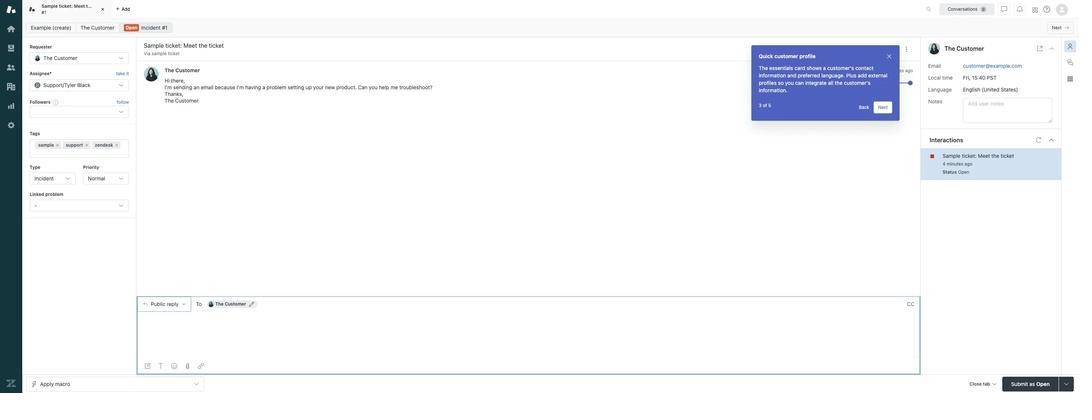 Task type: locate. For each thing, give the bounding box(es) containing it.
take
[[116, 71, 125, 77]]

the inside sample ticket: meet the ticket #1
[[86, 3, 93, 9]]

1 horizontal spatial the
[[835, 80, 843, 86]]

4 up "status"
[[943, 161, 946, 167]]

ticket for sample ticket: meet the ticket #1
[[94, 3, 107, 9]]

i'm
[[165, 84, 172, 91], [237, 84, 244, 91]]

preferred
[[798, 72, 820, 79]]

1 horizontal spatial ago
[[965, 161, 973, 167]]

0 horizontal spatial a
[[262, 84, 265, 91]]

sample
[[152, 51, 167, 56]]

quick customer profile
[[759, 53, 816, 59]]

0 horizontal spatial the
[[86, 3, 93, 9]]

sending
[[173, 84, 192, 91]]

1 vertical spatial 4
[[943, 161, 946, 167]]

0 horizontal spatial close image
[[99, 6, 106, 13]]

close image inside "tab"
[[99, 6, 106, 13]]

close image inside quick customer profile dialog
[[887, 53, 892, 59]]

sample inside sample ticket: meet the ticket #1
[[42, 3, 58, 9]]

zendesk image
[[6, 379, 16, 389]]

ago
[[905, 68, 913, 74], [965, 161, 973, 167]]

the down the thanks,
[[165, 98, 174, 104]]

meet for sample ticket: meet the ticket 4 minutes ago status open
[[978, 153, 990, 159]]

4 inside sample ticket: meet the ticket 4 minutes ago status open
[[943, 161, 946, 167]]

you
[[785, 80, 794, 86], [369, 84, 378, 91]]

4 minutes ago text field up "status"
[[943, 161, 973, 167]]

ticket: inside sample ticket: meet the ticket #1
[[59, 3, 73, 9]]

next inside quick customer profile dialog
[[878, 105, 888, 110]]

1 horizontal spatial problem
[[267, 84, 286, 91]]

#1
[[42, 9, 46, 15]]

1 horizontal spatial ticket:
[[962, 153, 977, 159]]

customer@example.com image
[[208, 302, 214, 307]]

customer
[[91, 24, 115, 31], [957, 45, 984, 52], [175, 67, 200, 74], [175, 98, 199, 104], [225, 302, 246, 307]]

1 vertical spatial a
[[262, 84, 265, 91]]

the
[[81, 24, 90, 31], [945, 45, 955, 52], [759, 65, 768, 71], [165, 67, 174, 74], [165, 98, 174, 104], [215, 302, 224, 307]]

reporting image
[[6, 101, 16, 111]]

normal button
[[83, 173, 129, 185]]

the customer down sample ticket: meet the ticket #1
[[81, 24, 115, 31]]

fri, 15:40 pst
[[963, 74, 997, 81]]

states)
[[1001, 86, 1018, 93]]

zendesk support image
[[6, 5, 16, 14]]

ticket: up the (create)
[[59, 3, 73, 9]]

local
[[928, 74, 941, 81]]

submit
[[1011, 381, 1028, 387]]

integrate
[[805, 80, 827, 86]]

fri,
[[963, 74, 971, 81]]

1 horizontal spatial close image
[[887, 53, 892, 59]]

a right having
[[262, 84, 265, 91]]

0 vertical spatial open
[[126, 25, 137, 30]]

the customer
[[81, 24, 115, 31], [945, 45, 984, 52], [165, 67, 200, 74], [215, 302, 246, 307]]

via sample ticket
[[144, 51, 180, 56]]

open inside sample ticket: meet the ticket 4 minutes ago status open
[[958, 169, 970, 175]]

linked
[[30, 192, 44, 197]]

0 horizontal spatial ticket:
[[59, 3, 73, 9]]

the inside sample ticket: meet the ticket 4 minutes ago status open
[[992, 153, 1000, 159]]

4 right contact
[[883, 68, 886, 74]]

1 horizontal spatial you
[[785, 80, 794, 86]]

a
[[823, 65, 826, 71], [262, 84, 265, 91]]

1 vertical spatial sample
[[943, 153, 961, 159]]

help
[[379, 84, 389, 91]]

0 horizontal spatial sample
[[42, 3, 58, 9]]

ticket
[[94, 3, 107, 9], [168, 51, 180, 56], [1001, 153, 1014, 159]]

minutes
[[888, 68, 904, 74], [947, 161, 964, 167]]

the for sample ticket: meet the ticket 4 minutes ago status open
[[992, 153, 1000, 159]]

0 horizontal spatial minutes
[[888, 68, 904, 74]]

priority
[[83, 164, 99, 170]]

1 vertical spatial ticket
[[168, 51, 180, 56]]

the customer up there,
[[165, 67, 200, 74]]

customer up there,
[[175, 67, 200, 74]]

the customer link down sample ticket: meet the ticket #1
[[76, 23, 119, 33]]

quick
[[759, 53, 773, 59]]

the up information
[[759, 65, 768, 71]]

essentials
[[770, 65, 793, 71]]

ticket inside sample ticket: meet the ticket #1
[[94, 3, 107, 9]]

zendesk products image
[[1033, 7, 1038, 12]]

customer inside hi there, i'm sending an email because i'm having a problem setting up your new product. can you help me troubleshoot? thanks, the customer
[[175, 98, 199, 104]]

0 horizontal spatial problem
[[45, 192, 63, 197]]

0 vertical spatial meet
[[74, 3, 85, 9]]

0 vertical spatial close image
[[99, 6, 106, 13]]

you down and
[[785, 80, 794, 86]]

2 horizontal spatial open
[[1037, 381, 1050, 387]]

1 horizontal spatial minutes
[[947, 161, 964, 167]]

open inside secondary element
[[126, 25, 137, 30]]

0 vertical spatial 4
[[883, 68, 886, 74]]

customer's down add
[[844, 80, 871, 86]]

the down sample ticket: meet the ticket #1
[[81, 24, 90, 31]]

open
[[126, 25, 137, 30], [958, 169, 970, 175], [1037, 381, 1050, 387]]

customer down sample ticket: meet the ticket #1
[[91, 24, 115, 31]]

problem left the setting
[[267, 84, 286, 91]]

type
[[30, 164, 40, 170]]

profile
[[800, 53, 816, 59]]

0 vertical spatial 4 minutes ago text field
[[883, 68, 913, 74]]

sample ticket: meet the ticket #1
[[42, 3, 107, 15]]

minutes up "status"
[[947, 161, 964, 167]]

1 vertical spatial the
[[835, 80, 843, 86]]

1 horizontal spatial 4
[[943, 161, 946, 167]]

close image
[[99, 6, 106, 13], [1049, 46, 1055, 52], [887, 53, 892, 59]]

customer's up language.
[[828, 65, 854, 71]]

information.
[[759, 87, 788, 93]]

1 horizontal spatial open
[[958, 169, 970, 175]]

1 horizontal spatial the customer link
[[165, 67, 200, 74]]

english
[[963, 86, 981, 93]]

2 horizontal spatial close image
[[1049, 46, 1055, 52]]

ticket for sample ticket: meet the ticket 4 minutes ago status open
[[1001, 153, 1014, 159]]

follow
[[117, 99, 129, 105]]

1 vertical spatial open
[[958, 169, 970, 175]]

ticket: down interactions
[[962, 153, 977, 159]]

meet inside sample ticket: meet the ticket #1
[[74, 3, 85, 9]]

you right "can"
[[369, 84, 378, 91]]

thanks,
[[165, 91, 183, 97]]

get started image
[[6, 24, 16, 34]]

customer left edit user image
[[225, 302, 246, 307]]

conversations button
[[940, 3, 995, 15]]

problem inside hi there, i'm sending an email because i'm having a problem setting up your new product. can you help me troubleshoot? thanks, the customer
[[267, 84, 286, 91]]

minutes down events icon
[[888, 68, 904, 74]]

open link
[[119, 23, 172, 33]]

a right shows
[[823, 65, 826, 71]]

1 horizontal spatial sample
[[943, 153, 961, 159]]

hi
[[165, 78, 170, 84]]

insert emojis image
[[171, 363, 177, 369]]

1 vertical spatial next button
[[874, 102, 892, 113]]

1 vertical spatial next
[[878, 105, 888, 110]]

4 minutes ago text field
[[883, 68, 913, 74], [943, 161, 973, 167]]

0 horizontal spatial ticket
[[94, 3, 107, 9]]

2 horizontal spatial the
[[992, 153, 1000, 159]]

1 horizontal spatial meet
[[978, 153, 990, 159]]

troubleshoot?
[[399, 84, 433, 91]]

next button inside quick customer profile dialog
[[874, 102, 892, 113]]

customer@example.com
[[963, 62, 1022, 69]]

1 horizontal spatial next
[[1052, 25, 1062, 30]]

pst
[[987, 74, 997, 81]]

0 vertical spatial customer's
[[828, 65, 854, 71]]

ticket inside sample ticket: meet the ticket 4 minutes ago status open
[[1001, 153, 1014, 159]]

0 vertical spatial problem
[[267, 84, 286, 91]]

0 vertical spatial next
[[1052, 25, 1062, 30]]

problem down the incident popup button
[[45, 192, 63, 197]]

format text image
[[158, 363, 164, 369]]

0 horizontal spatial i'm
[[165, 84, 172, 91]]

admin image
[[6, 120, 16, 130]]

views image
[[6, 43, 16, 53]]

0 horizontal spatial meet
[[74, 3, 85, 9]]

0 vertical spatial ticket
[[94, 3, 107, 9]]

3 of 5 back
[[759, 103, 869, 110]]

0 vertical spatial the customer link
[[76, 23, 119, 33]]

Add user notes text field
[[963, 98, 1053, 123]]

0 vertical spatial a
[[823, 65, 826, 71]]

the for sample ticket: meet the ticket #1
[[86, 3, 93, 9]]

as
[[1030, 381, 1035, 387]]

interactions
[[930, 137, 963, 143]]

time
[[942, 74, 953, 81]]

to
[[196, 301, 202, 307]]

email
[[201, 84, 214, 91]]

0 horizontal spatial next button
[[874, 102, 892, 113]]

next for next button to the top
[[1052, 25, 1062, 30]]

0 vertical spatial the
[[86, 3, 93, 9]]

(create)
[[52, 24, 71, 31]]

0 vertical spatial ticket:
[[59, 3, 73, 9]]

1 horizontal spatial i'm
[[237, 84, 244, 91]]

me
[[391, 84, 398, 91]]

1 vertical spatial ago
[[965, 161, 973, 167]]

next
[[1052, 25, 1062, 30], [878, 105, 888, 110]]

cc
[[907, 301, 915, 307]]

next button up customer context icon
[[1048, 22, 1074, 34]]

example (create) button
[[26, 23, 76, 33]]

sample up "status"
[[943, 153, 961, 159]]

the up hi
[[165, 67, 174, 74]]

2 vertical spatial close image
[[887, 53, 892, 59]]

the customer link up there,
[[165, 67, 200, 74]]

the customer link
[[76, 23, 119, 33], [165, 67, 200, 74]]

1 horizontal spatial 4 minutes ago text field
[[943, 161, 973, 167]]

1 vertical spatial meet
[[978, 153, 990, 159]]

meet
[[74, 3, 85, 9], [978, 153, 990, 159]]

edit user image
[[249, 302, 254, 307]]

0 horizontal spatial open
[[126, 25, 137, 30]]

meet inside sample ticket: meet the ticket 4 minutes ago status open
[[978, 153, 990, 159]]

2 i'm from the left
[[237, 84, 244, 91]]

customer down sending
[[175, 98, 199, 104]]

0 horizontal spatial you
[[369, 84, 378, 91]]

a inside hi there, i'm sending an email because i'm having a problem setting up your new product. can you help me troubleshoot? thanks, the customer
[[262, 84, 265, 91]]

i'm down hi
[[165, 84, 172, 91]]

1 horizontal spatial a
[[823, 65, 826, 71]]

0 horizontal spatial the customer link
[[76, 23, 119, 33]]

4 minutes ago text field down events icon
[[883, 68, 913, 74]]

sample up #1
[[42, 3, 58, 9]]

0 vertical spatial sample
[[42, 3, 58, 9]]

there,
[[171, 78, 185, 84]]

1 vertical spatial ticket:
[[962, 153, 977, 159]]

tab
[[22, 0, 111, 19]]

ticket:
[[59, 3, 73, 9], [962, 153, 977, 159]]

1 vertical spatial minutes
[[947, 161, 964, 167]]

notes
[[928, 98, 943, 104]]

profiles
[[759, 80, 777, 86]]

1 vertical spatial the customer link
[[165, 67, 200, 74]]

next button right back
[[874, 102, 892, 113]]

2 vertical spatial ticket
[[1001, 153, 1014, 159]]

0 horizontal spatial next
[[878, 105, 888, 110]]

ticket: for sample ticket: meet the ticket 4 minutes ago status open
[[962, 153, 977, 159]]

ticket: inside sample ticket: meet the ticket 4 minutes ago status open
[[962, 153, 977, 159]]

i'm left having
[[237, 84, 244, 91]]

ago inside sample ticket: meet the ticket 4 minutes ago status open
[[965, 161, 973, 167]]

local time
[[928, 74, 953, 81]]

card
[[795, 65, 805, 71]]

2 horizontal spatial ticket
[[1001, 153, 1014, 159]]

4
[[883, 68, 886, 74], [943, 161, 946, 167]]

english (united states)
[[963, 86, 1018, 93]]

sample inside sample ticket: meet the ticket 4 minutes ago status open
[[943, 153, 961, 159]]

sample
[[42, 3, 58, 9], [943, 153, 961, 159]]

add link (cmd k) image
[[198, 363, 204, 369]]

contact
[[856, 65, 874, 71]]

the customer inside secondary element
[[81, 24, 115, 31]]

because
[[215, 84, 235, 91]]

2 vertical spatial the
[[992, 153, 1000, 159]]

1 horizontal spatial next button
[[1048, 22, 1074, 34]]

you inside hi there, i'm sending an email because i'm having a problem setting up your new product. can you help me troubleshoot? thanks, the customer
[[369, 84, 378, 91]]

0 horizontal spatial ago
[[905, 68, 913, 74]]



Task type: describe. For each thing, give the bounding box(es) containing it.
add attachment image
[[185, 363, 191, 369]]

0 vertical spatial next button
[[1048, 22, 1074, 34]]

0 vertical spatial ago
[[905, 68, 913, 74]]

product.
[[336, 84, 357, 91]]

new
[[325, 84, 335, 91]]

0 vertical spatial minutes
[[888, 68, 904, 74]]

the inside the essentials card shows a customer's contact information and preferred language. plus add external profiles so you can integrate all the customer's information.
[[759, 65, 768, 71]]

it
[[126, 71, 129, 77]]

5
[[768, 103, 771, 108]]

view more details image
[[1037, 46, 1043, 52]]

information
[[759, 72, 786, 79]]

incident button
[[30, 173, 76, 185]]

customers image
[[6, 63, 16, 72]]

a inside the essentials card shows a customer's contact information and preferred language. plus add external profiles so you can integrate all the customer's information.
[[823, 65, 826, 71]]

submit as open
[[1011, 381, 1050, 387]]

example
[[31, 24, 51, 31]]

setting
[[288, 84, 304, 91]]

Subject field
[[142, 41, 872, 50]]

conversations
[[948, 6, 978, 12]]

sample for sample ticket: meet the ticket #1
[[42, 3, 58, 9]]

the customer right 'customer@example.com' icon
[[215, 302, 246, 307]]

draft mode image
[[145, 363, 151, 369]]

the customer up fri,
[[945, 45, 984, 52]]

customer up customer@example.com
[[957, 45, 984, 52]]

the right 'customer@example.com' icon
[[215, 302, 224, 307]]

back
[[859, 105, 869, 110]]

customer context image
[[1067, 43, 1073, 49]]

1 horizontal spatial ticket
[[168, 51, 180, 56]]

15:40
[[972, 74, 986, 81]]

language
[[928, 86, 952, 93]]

ticket: for sample ticket: meet the ticket #1
[[59, 3, 73, 9]]

so
[[778, 80, 784, 86]]

the customer link inside secondary element
[[76, 23, 119, 33]]

quick customer profile dialog
[[752, 45, 900, 121]]

secondary element
[[22, 20, 1079, 35]]

the right user icon
[[945, 45, 955, 52]]

example (create)
[[31, 24, 71, 31]]

0 horizontal spatial 4
[[883, 68, 886, 74]]

take it button
[[116, 70, 129, 78]]

incident
[[34, 175, 54, 182]]

1 vertical spatial customer's
[[844, 80, 871, 86]]

1 vertical spatial close image
[[1049, 46, 1055, 52]]

1 vertical spatial 4 minutes ago text field
[[943, 161, 973, 167]]

the inside secondary element
[[81, 24, 90, 31]]

tabs tab list
[[22, 0, 919, 19]]

status
[[943, 169, 957, 175]]

language.
[[822, 72, 845, 79]]

up
[[306, 84, 312, 91]]

events image
[[890, 46, 896, 52]]

your
[[313, 84, 324, 91]]

add
[[858, 72, 867, 79]]

email
[[928, 62, 941, 69]]

take it
[[116, 71, 129, 77]]

all
[[828, 80, 834, 86]]

having
[[245, 84, 261, 91]]

main element
[[0, 0, 22, 393]]

and
[[788, 72, 796, 79]]

2 vertical spatial open
[[1037, 381, 1050, 387]]

you inside the essentials card shows a customer's contact information and preferred language. plus add external profiles so you can integrate all the customer's information.
[[785, 80, 794, 86]]

Public reply composer text field
[[140, 312, 912, 328]]

of
[[763, 103, 767, 108]]

an
[[194, 84, 199, 91]]

external
[[868, 72, 888, 79]]

linked problem
[[30, 192, 63, 197]]

avatar image
[[144, 67, 159, 82]]

get help image
[[1044, 6, 1050, 13]]

hi there, i'm sending an email because i'm having a problem setting up your new product. can you help me troubleshoot? thanks, the customer
[[165, 78, 433, 104]]

tab containing sample ticket: meet the ticket
[[22, 0, 111, 19]]

can
[[795, 80, 804, 86]]

plus
[[846, 72, 857, 79]]

back button
[[855, 102, 874, 113]]

the inside hi there, i'm sending an email because i'm having a problem setting up your new product. can you help me troubleshoot? thanks, the customer
[[165, 98, 174, 104]]

apps image
[[1067, 76, 1073, 82]]

0 horizontal spatial 4 minutes ago text field
[[883, 68, 913, 74]]

normal
[[88, 175, 105, 182]]

shows
[[807, 65, 822, 71]]

3
[[759, 103, 762, 108]]

sample for sample ticket: meet the ticket 4 minutes ago status open
[[943, 153, 961, 159]]

user image
[[928, 43, 940, 55]]

1 i'm from the left
[[165, 84, 172, 91]]

meet for sample ticket: meet the ticket #1
[[74, 3, 85, 9]]

via
[[144, 51, 150, 56]]

organizations image
[[6, 82, 16, 92]]

customer inside secondary element
[[91, 24, 115, 31]]

sample ticket: meet the ticket 4 minutes ago status open
[[943, 153, 1014, 175]]

next for next button within the quick customer profile dialog
[[878, 105, 888, 110]]

the inside the essentials card shows a customer's contact information and preferred language. plus add external profiles so you can integrate all the customer's information.
[[835, 80, 843, 86]]

follow button
[[117, 99, 129, 106]]

4 minutes ago
[[883, 68, 913, 74]]

minutes inside sample ticket: meet the ticket 4 minutes ago status open
[[947, 161, 964, 167]]

the essentials card shows a customer's contact information and preferred language. plus add external profiles so you can integrate all the customer's information.
[[759, 65, 888, 93]]

can
[[358, 84, 368, 91]]

(united
[[982, 86, 1000, 93]]

customer
[[775, 53, 798, 59]]

cc button
[[907, 301, 915, 308]]

1 vertical spatial problem
[[45, 192, 63, 197]]



Task type: vqa. For each thing, say whether or not it's contained in the screenshot.
the top Next Button
yes



